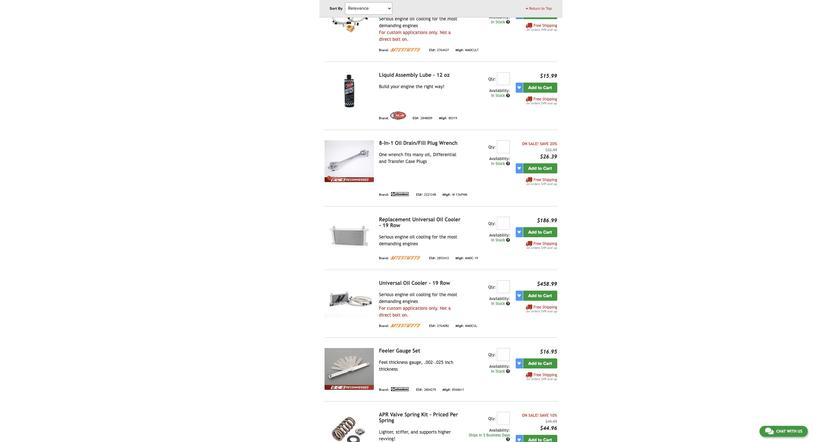 Task type: locate. For each thing, give the bounding box(es) containing it.
brand: for universal oil cooler - 19 row
[[379, 325, 389, 328]]

$49 down $186.99
[[541, 246, 547, 250]]

1 vertical spatial cooling
[[416, 235, 431, 240]]

brand: for liquid assembly lube - 12 oz
[[379, 117, 389, 120]]

mfg#: 8568a11
[[443, 389, 464, 392]]

add to wish list image
[[518, 12, 521, 16], [518, 167, 521, 170], [518, 231, 521, 234], [518, 295, 521, 298]]

3 availability: from the top
[[489, 157, 510, 161]]

es#2848009 - 80319 - liquid assembly lube - 12 oz - build your engine the right way! - redline - audi bmw volkswagen mercedes benz mini porsche image
[[325, 72, 374, 109]]

2 add to cart button from the top
[[523, 83, 557, 93]]

2 add from the top
[[528, 85, 537, 90]]

1 vertical spatial engines
[[403, 241, 418, 247]]

1 for from the top
[[379, 30, 386, 35]]

1 vertical spatial serious engine oil cooling for the most demanding engines for custom applications only. not a direct bolt on.
[[379, 292, 457, 318]]

1 vertical spatial mishimoto - corporate logo image
[[390, 256, 423, 260]]

for down 'replacement universal oil cooler - 19 row'
[[432, 235, 438, 240]]

oil inside serious engine oil cooling for the most demanding engines
[[410, 235, 415, 240]]

1 add to cart from the top
[[528, 11, 552, 17]]

- inside 'replacement universal oil cooler - 19 row'
[[379, 223, 381, 229]]

2221248
[[424, 193, 436, 197]]

sale! for $44.96
[[529, 414, 539, 418]]

cooler inside 'replacement universal oil cooler - 19 row'
[[445, 217, 461, 223]]

4 availability: from the top
[[489, 233, 510, 238]]

3 add to wish list image from the top
[[518, 231, 521, 234]]

add to cart down $186.99
[[528, 230, 552, 235]]

feeler gauge set
[[379, 348, 420, 354]]

case
[[406, 159, 415, 164]]

add for universal oil cooler - 19 row, with thermostat
[[528, 11, 537, 17]]

1 vertical spatial for
[[379, 306, 386, 311]]

demanding inside serious engine oil cooling for the most demanding engines
[[379, 241, 401, 247]]

in stock for on sale!                         save 20%
[[491, 162, 506, 166]]

6 free from the top
[[534, 373, 542, 378]]

2 vertical spatial demanding
[[379, 299, 401, 304]]

bolt
[[393, 37, 401, 42], [393, 313, 401, 318]]

applications down the 'thermostat'
[[403, 30, 428, 35]]

4 in from the top
[[491, 238, 495, 243]]

cooler for row,
[[412, 0, 427, 4]]

1 vertical spatial serious
[[379, 235, 394, 240]]

save left 10%
[[540, 414, 549, 418]]

many
[[413, 152, 424, 157]]

2 schwaben - corporate logo image from the top
[[390, 388, 410, 392]]

1 vertical spatial not
[[440, 306, 447, 311]]

serious down the 'thermostat'
[[379, 16, 394, 21]]

5 brand: from the top
[[379, 325, 389, 328]]

availability: for $15.99
[[489, 89, 510, 93]]

2 vertical spatial question circle image
[[506, 162, 510, 166]]

2 in from the top
[[491, 93, 495, 98]]

in for $16.95
[[491, 370, 495, 374]]

liquid assembly lube - 12 oz link
[[379, 72, 450, 78]]

6 add from the top
[[528, 361, 537, 367]]

1 vertical spatial only.
[[429, 306, 439, 311]]

es#: for 19
[[429, 257, 436, 261]]

bolt for universal oil cooler - 19 row
[[393, 313, 401, 318]]

in stock for $15.99
[[491, 93, 506, 98]]

add to cart down $16.95
[[528, 361, 552, 367]]

2848009
[[421, 117, 433, 120]]

sale! left 10%
[[529, 414, 539, 418]]

in stock for $16.95
[[491, 370, 506, 374]]

0 vertical spatial row
[[390, 223, 400, 229]]

0 vertical spatial thickness
[[389, 360, 408, 366]]

orders for $16.95
[[531, 378, 540, 381]]

1 sale! from the top
[[529, 142, 539, 146]]

the
[[439, 16, 446, 21], [416, 84, 423, 89], [439, 235, 446, 240], [439, 292, 446, 298]]

and down one
[[379, 159, 387, 164]]

add to cart button for $186.99
[[523, 228, 557, 238]]

ecs tuning recommends this product. image
[[325, 178, 374, 182], [325, 386, 374, 391]]

5 add to cart button from the top
[[523, 291, 557, 301]]

4 in stock from the top
[[491, 238, 506, 243]]

universal inside universal oil cooler - 19 row, with thermostat
[[379, 0, 402, 4]]

3 engines from the top
[[403, 299, 418, 304]]

engine inside serious engine oil cooling for the most demanding engines
[[395, 235, 409, 240]]

sort by
[[330, 6, 343, 11]]

es#: 2764082
[[429, 325, 449, 328]]

1 serious from the top
[[379, 16, 394, 21]]

0 vertical spatial on
[[522, 142, 528, 146]]

5 stock from the top
[[496, 302, 505, 306]]

free down return to top link
[[534, 23, 542, 28]]

to for feeler gauge set
[[538, 361, 542, 367]]

2 up from the top
[[554, 102, 557, 105]]

es#: left 2848009
[[413, 117, 419, 120]]

to down return to top
[[538, 11, 542, 17]]

2 direct from the top
[[379, 313, 391, 318]]

8-
[[379, 140, 384, 146]]

question circle image for $15.99
[[506, 94, 510, 98]]

serious down universal oil cooler - 19 row link on the bottom of the page
[[379, 292, 394, 298]]

0 vertical spatial cooler
[[412, 0, 427, 4]]

0 horizontal spatial row
[[390, 223, 400, 229]]

0 vertical spatial a
[[449, 30, 451, 35]]

save inside "on sale!                         save 10% $49.99 $44.96"
[[540, 414, 549, 418]]

mishimoto - corporate logo image
[[390, 48, 423, 52], [390, 256, 423, 260], [390, 324, 423, 328]]

qty: for $15.99
[[488, 77, 496, 81]]

0 vertical spatial engines
[[403, 23, 418, 28]]

2 demanding from the top
[[379, 241, 401, 247]]

mfg#:
[[456, 49, 464, 52], [439, 117, 447, 120], [443, 193, 451, 197], [456, 257, 464, 261], [456, 325, 464, 328], [443, 389, 451, 392]]

add to wish list image for universal oil cooler - 19 row
[[518, 295, 521, 298]]

1 on from the top
[[522, 142, 528, 146]]

oil down the 'thermostat'
[[410, 16, 415, 21]]

in for $186.99
[[491, 238, 495, 243]]

engine down the 'thermostat'
[[395, 16, 409, 21]]

serious engine oil cooling for the most demanding engines for custom applications only. not a direct bolt on. for row
[[379, 292, 457, 318]]

add to cart
[[528, 11, 552, 17], [528, 85, 552, 90], [528, 166, 552, 171], [528, 230, 552, 235], [528, 293, 552, 299], [528, 361, 552, 367]]

2 custom from the top
[[387, 306, 402, 311]]

on
[[522, 142, 528, 146], [522, 414, 528, 418]]

3 free from the top
[[534, 178, 542, 182]]

mfg#: left w-
[[443, 193, 451, 197]]

schwaben - corporate logo image up 'replacement'
[[390, 192, 410, 196]]

2 vertical spatial add to wish list image
[[518, 439, 521, 442]]

caret up image
[[526, 6, 528, 10]]

applications down universal oil cooler - 19 row
[[403, 306, 428, 311]]

sale! for $26.39
[[529, 142, 539, 146]]

thickness
[[389, 360, 408, 366], [379, 367, 398, 372]]

4 add to cart from the top
[[528, 230, 552, 235]]

6 availability: from the top
[[489, 365, 510, 369]]

es#: left 2764437
[[429, 49, 436, 52]]

schwaben - corporate logo image
[[390, 192, 410, 196], [390, 388, 410, 392]]

demanding down universal oil cooler - 19 row link on the bottom of the page
[[379, 299, 401, 304]]

cart down $15.99
[[543, 85, 552, 90]]

to left top
[[542, 6, 545, 11]]

free shipping on orders $49 and up down $458.99
[[527, 305, 557, 314]]

row inside 'replacement universal oil cooler - 19 row'
[[390, 223, 400, 229]]

1 vertical spatial oil
[[410, 235, 415, 240]]

free for $186.99
[[534, 242, 542, 246]]

2 add to cart from the top
[[528, 85, 552, 90]]

schwaben - corporate logo image for gauge
[[390, 388, 410, 392]]

1 vertical spatial most
[[448, 235, 457, 240]]

shipping down $26.39
[[543, 178, 557, 182]]

1 bolt from the top
[[393, 37, 401, 42]]

1 vertical spatial with
[[787, 430, 797, 434]]

4 on from the top
[[527, 246, 530, 250]]

row,
[[440, 0, 452, 4]]

4 stock from the top
[[496, 238, 505, 243]]

2 orders from the top
[[531, 102, 540, 105]]

add to wish list image for $15.99
[[518, 86, 521, 89]]

0 vertical spatial ecs tuning recommends this product. image
[[325, 178, 374, 182]]

cart down top
[[543, 11, 552, 17]]

5 shipping from the top
[[543, 305, 557, 310]]

the up 2855412
[[439, 235, 446, 240]]

5 up from the top
[[554, 310, 557, 314]]

free for $458.99
[[534, 305, 542, 310]]

0 vertical spatial serious
[[379, 16, 394, 21]]

0 vertical spatial most
[[448, 16, 457, 21]]

mfg#: mm0cul
[[456, 325, 477, 328]]

3 in from the top
[[491, 162, 495, 166]]

1 cart from the top
[[543, 11, 552, 17]]

mishimoto - corporate logo image for with
[[390, 48, 423, 52]]

right
[[424, 84, 434, 89]]

free down $15.99
[[534, 97, 542, 102]]

es#: for row
[[429, 325, 436, 328]]

0 vertical spatial mishimoto - corporate logo image
[[390, 48, 423, 52]]

orders down $458.99
[[531, 310, 540, 314]]

on for $458.99
[[527, 310, 530, 314]]

sale! inside "on sale!                         save 10% $49.99 $44.96"
[[529, 414, 539, 418]]

1 vertical spatial demanding
[[379, 241, 401, 247]]

2 on from the top
[[522, 414, 528, 418]]

on for $16.95
[[527, 378, 530, 381]]

transfer
[[388, 159, 404, 164]]

2 vertical spatial most
[[448, 292, 457, 298]]

1 vertical spatial row
[[440, 280, 450, 287]]

serious engine oil cooling for the most demanding engines for custom applications only. not a direct bolt on. down universal oil cooler - 19 row, with thermostat link
[[379, 16, 457, 42]]

0 horizontal spatial with
[[379, 4, 390, 10]]

0 vertical spatial question circle image
[[506, 20, 510, 24]]

with inside universal oil cooler - 19 row, with thermostat
[[379, 4, 390, 10]]

for down universal oil cooler - 19 row
[[432, 292, 438, 298]]

free down $186.99
[[534, 242, 542, 246]]

oil for row
[[410, 292, 415, 298]]

on left 20% at top
[[522, 142, 528, 146]]

5 free from the top
[[534, 305, 542, 310]]

1 horizontal spatial with
[[787, 430, 797, 434]]

5 cart from the top
[[543, 293, 552, 299]]

0 vertical spatial add to wish list image
[[518, 86, 521, 89]]

5 orders from the top
[[531, 310, 540, 314]]

3 stock from the top
[[496, 162, 505, 166]]

and down top
[[547, 28, 553, 31]]

2 vertical spatial engines
[[403, 299, 418, 304]]

2 not from the top
[[440, 306, 447, 311]]

free shipping on orders $49 and up down $186.99
[[527, 242, 557, 250]]

2 mishimoto - corporate logo image from the top
[[390, 256, 423, 260]]

cooling down 'replacement universal oil cooler - 19 row'
[[416, 235, 431, 240]]

save
[[540, 142, 549, 146], [540, 414, 549, 418]]

2 engines from the top
[[403, 241, 418, 247]]

5 qty: from the top
[[488, 353, 496, 358]]

mfg#: left mm0cul
[[456, 325, 464, 328]]

- for universal oil cooler - 19 row
[[429, 280, 431, 287]]

1 vertical spatial schwaben - corporate logo image
[[390, 388, 410, 392]]

- right es#2855412 - mm0c-19 - replacement universal oil cooler - 19 row - serious engine oil cooling for the most demanding engines - mishimoto - audi bmw volkswagen mini image
[[379, 223, 381, 229]]

direct for universal oil cooler - 19 row, with thermostat
[[379, 37, 391, 42]]

apr valve spring kit - priced per spring
[[379, 412, 458, 424]]

cart down $26.39
[[543, 166, 552, 171]]

up for $15.99
[[554, 102, 557, 105]]

to down $26.39
[[538, 166, 542, 171]]

0 vertical spatial custom
[[387, 30, 402, 35]]

save left 20% at top
[[540, 142, 549, 146]]

0 vertical spatial for
[[379, 30, 386, 35]]

6 in from the top
[[491, 370, 495, 374]]

on for $26.39
[[522, 142, 528, 146]]

free down $26.39
[[534, 178, 542, 182]]

5
[[483, 434, 485, 438]]

3 question circle image from the top
[[506, 162, 510, 166]]

custom for universal oil cooler - 19 row, with thermostat
[[387, 30, 402, 35]]

differential
[[433, 152, 457, 157]]

add for liquid assembly lube - 12 oz
[[528, 85, 537, 90]]

6 shipping from the top
[[543, 373, 557, 378]]

oil inside universal oil cooler - 19 row, with thermostat
[[403, 0, 410, 4]]

es#4690063 - ms100258 - apr valve spring kit - priced per spring - lighter, stiffer, and supports higher revving! - apr - audi volkswagen image
[[325, 413, 374, 443]]

to inside return to top link
[[542, 6, 545, 11]]

a up 2764437
[[449, 30, 451, 35]]

shipping down $15.99
[[543, 97, 557, 102]]

orders down return
[[531, 28, 540, 31]]

mfg#: left 8568a11
[[443, 389, 451, 392]]

- right the kit
[[430, 412, 432, 418]]

the inside serious engine oil cooling for the most demanding engines
[[439, 235, 446, 240]]

$49 down $16.95
[[541, 378, 547, 381]]

mishimoto - corporate logo image up assembly
[[390, 48, 423, 52]]

in for $458.99
[[491, 302, 495, 306]]

2 free from the top
[[534, 97, 542, 102]]

cooler for row
[[412, 280, 427, 287]]

and down $26.39
[[547, 182, 553, 186]]

most
[[448, 16, 457, 21], [448, 235, 457, 240], [448, 292, 457, 298]]

mfg#: for liquid assembly lube - 12 oz
[[439, 117, 447, 120]]

and inside lighter, stiffer, and supports higher revving!
[[411, 430, 418, 435]]

0 vertical spatial cooling
[[416, 16, 431, 21]]

add to wish list image for $16.95
[[518, 362, 521, 366]]

cooling down universal oil cooler - 19 row link on the bottom of the page
[[416, 292, 431, 298]]

not
[[440, 30, 447, 35], [440, 306, 447, 311]]

custom down the 'thermostat'
[[387, 30, 402, 35]]

cooler inside universal oil cooler - 19 row, with thermostat
[[412, 0, 427, 4]]

$49 down $458.99
[[541, 310, 547, 314]]

2 ecs tuning recommends this product. image from the top
[[325, 386, 374, 391]]

spring up lighter,
[[379, 418, 394, 424]]

save inside on sale!                         save 20% $32.99 $26.39
[[540, 142, 549, 146]]

2 qty: from the top
[[488, 145, 496, 150]]

mfg#: 80319
[[439, 117, 457, 120]]

ships in 5 business days
[[469, 434, 510, 438]]

0 vertical spatial not
[[440, 30, 447, 35]]

5 add to cart from the top
[[528, 293, 552, 299]]

1 schwaben - corporate logo image from the top
[[390, 192, 410, 196]]

0 horizontal spatial spring
[[379, 418, 394, 424]]

one
[[379, 152, 387, 157]]

1 vertical spatial sale!
[[529, 414, 539, 418]]

$49
[[541, 28, 547, 31], [541, 102, 547, 105], [541, 182, 547, 186], [541, 246, 547, 250], [541, 310, 547, 314], [541, 378, 547, 381]]

serious engine oil cooling for the most demanding engines for custom applications only. not a direct bolt on. down universal oil cooler - 19 row
[[379, 292, 457, 318]]

es#: left 2855412
[[429, 257, 436, 261]]

add to cart button
[[523, 9, 557, 19], [523, 83, 557, 93], [523, 164, 557, 174], [523, 228, 557, 238], [523, 291, 557, 301], [523, 359, 557, 369]]

demanding
[[379, 23, 401, 28], [379, 241, 401, 247], [379, 299, 401, 304]]

-
[[429, 0, 431, 4], [433, 72, 435, 78], [379, 223, 381, 229], [429, 280, 431, 287], [430, 412, 432, 418]]

the left right
[[416, 84, 423, 89]]

5 $49 from the top
[[541, 310, 547, 314]]

0 vertical spatial for
[[432, 16, 438, 21]]

6 orders from the top
[[531, 378, 540, 381]]

and right stiffer,
[[411, 430, 418, 435]]

cooling for row,
[[416, 16, 431, 21]]

2 vertical spatial cooling
[[416, 292, 431, 298]]

question circle image
[[506, 239, 510, 242], [506, 302, 510, 306], [506, 370, 510, 374], [506, 438, 510, 442]]

replacement
[[379, 217, 411, 223]]

- left 12
[[433, 72, 435, 78]]

wrench
[[389, 152, 403, 157]]

4 add from the top
[[528, 230, 537, 235]]

19
[[432, 0, 439, 4], [383, 223, 389, 229], [475, 257, 478, 261], [432, 280, 439, 287]]

add for replacement universal oil cooler - 19 row
[[528, 230, 537, 235]]

1 vertical spatial cooler
[[445, 217, 461, 223]]

2 question circle image from the top
[[506, 302, 510, 306]]

oil
[[403, 0, 410, 4], [395, 140, 402, 146], [437, 217, 443, 223], [403, 280, 410, 287]]

2764082
[[437, 325, 449, 328]]

return
[[529, 6, 541, 11]]

gauge
[[396, 348, 411, 354]]

- down es#: 2855412
[[429, 280, 431, 287]]

a
[[449, 30, 451, 35], [449, 306, 451, 311]]

shipping down $186.99
[[543, 242, 557, 246]]

2 only. from the top
[[429, 306, 439, 311]]

lighter,
[[379, 430, 395, 435]]

add to wish list image for universal oil cooler - 19 row, with thermostat
[[518, 12, 521, 16]]

2 vertical spatial cooler
[[412, 280, 427, 287]]

on. for universal oil cooler - 19 row
[[402, 313, 409, 318]]

4 add to cart button from the top
[[523, 228, 557, 238]]

2 shipping from the top
[[543, 97, 557, 102]]

1 vertical spatial for
[[432, 235, 438, 240]]

for down universal oil cooler - 19 row, with thermostat link
[[432, 16, 438, 21]]

cart for $186.99
[[543, 230, 552, 235]]

with
[[379, 4, 390, 10], [787, 430, 797, 434]]

0 vertical spatial direct
[[379, 37, 391, 42]]

5 in stock from the top
[[491, 302, 506, 306]]

1 ecs tuning recommends this product. image from the top
[[325, 178, 374, 182]]

5 on from the top
[[527, 310, 530, 314]]

0 vertical spatial demanding
[[379, 23, 401, 28]]

free shipping on orders $49 and up down $26.39
[[527, 178, 557, 186]]

to down $15.99
[[538, 85, 542, 90]]

for for universal oil cooler - 19 row
[[379, 306, 386, 311]]

schwaben - corporate logo image up valve
[[390, 388, 410, 392]]

.025
[[435, 360, 444, 366]]

1 vertical spatial add to wish list image
[[518, 362, 521, 366]]

feeler gauge set link
[[379, 348, 420, 354]]

add for universal oil cooler - 19 row
[[528, 293, 537, 299]]

4 cart from the top
[[543, 230, 552, 235]]

0 vertical spatial on.
[[402, 37, 409, 42]]

direct for universal oil cooler - 19 row
[[379, 313, 391, 318]]

4 free from the top
[[534, 242, 542, 246]]

demanding down the 'thermostat'
[[379, 23, 401, 28]]

sale! inside on sale!                         save 20% $32.99 $26.39
[[529, 142, 539, 146]]

add to wish list image for replacement universal oil cooler - 19 row
[[518, 231, 521, 234]]

free shipping on orders $49 and up down $16.95
[[527, 373, 557, 381]]

add
[[528, 11, 537, 17], [528, 85, 537, 90], [528, 166, 537, 171], [528, 230, 537, 235], [528, 293, 537, 299], [528, 361, 537, 367]]

$49 for $16.95
[[541, 378, 547, 381]]

stock
[[496, 20, 505, 24], [496, 93, 505, 98], [496, 162, 505, 166], [496, 238, 505, 243], [496, 302, 505, 306], [496, 370, 505, 374]]

add to wish list image
[[518, 86, 521, 89], [518, 362, 521, 366], [518, 439, 521, 442]]

- inside universal oil cooler - 19 row, with thermostat
[[429, 0, 431, 4]]

2 vertical spatial oil
[[410, 292, 415, 298]]

engines down universal oil cooler - 19 row link on the bottom of the page
[[403, 299, 418, 304]]

3 mishimoto - corporate logo image from the top
[[390, 324, 423, 328]]

mfg#: for replacement universal oil cooler - 19 row
[[456, 257, 464, 261]]

3 for from the top
[[432, 292, 438, 298]]

.002-
[[424, 360, 435, 366]]

only. up the es#: 2764437
[[429, 30, 439, 35]]

row down 2855412
[[440, 280, 450, 287]]

cart down $186.99
[[543, 230, 552, 235]]

qty:
[[488, 77, 496, 81], [488, 145, 496, 150], [488, 222, 496, 226], [488, 285, 496, 290], [488, 353, 496, 358], [488, 417, 496, 422]]

not up 2764437
[[440, 30, 447, 35]]

orders
[[531, 28, 540, 31], [531, 102, 540, 105], [531, 182, 540, 186], [531, 246, 540, 250], [531, 310, 540, 314], [531, 378, 540, 381]]

0 vertical spatial bolt
[[393, 37, 401, 42]]

in stock for $458.99
[[491, 302, 506, 306]]

oil down universal oil cooler - 19 row link on the bottom of the page
[[410, 292, 415, 298]]

orders for $186.99
[[531, 246, 540, 250]]

build
[[379, 84, 389, 89]]

$26.39
[[540, 154, 557, 160]]

0 vertical spatial applications
[[403, 30, 428, 35]]

availability: for on sale!                         save 20%
[[489, 157, 510, 161]]

$49 down return to top
[[541, 28, 547, 31]]

None number field
[[497, 0, 510, 12], [497, 72, 510, 85], [497, 140, 510, 153], [497, 217, 510, 230], [497, 281, 510, 294], [497, 349, 510, 362], [497, 413, 510, 426], [497, 0, 510, 12], [497, 72, 510, 85], [497, 140, 510, 153], [497, 217, 510, 230], [497, 281, 510, 294], [497, 349, 510, 362], [497, 413, 510, 426]]

to for universal oil cooler - 19 row
[[538, 293, 542, 299]]

stock for $458.99
[[496, 302, 505, 306]]

shipping down $458.99
[[543, 305, 557, 310]]

cooling inside serious engine oil cooling for the most demanding engines
[[416, 235, 431, 240]]

free shipping on orders $49 and up for $458.99
[[527, 305, 557, 314]]

question circle image
[[506, 20, 510, 24], [506, 94, 510, 98], [506, 162, 510, 166]]

2 on. from the top
[[402, 313, 409, 318]]

1 cooling from the top
[[416, 16, 431, 21]]

4 shipping from the top
[[543, 242, 557, 246]]

serious down 'replacement'
[[379, 235, 394, 240]]

0 vertical spatial save
[[540, 142, 549, 146]]

19 inside 'replacement universal oil cooler - 19 row'
[[383, 223, 389, 229]]

mfg#: left the 80319
[[439, 117, 447, 120]]

and
[[547, 28, 553, 31], [547, 102, 553, 105], [379, 159, 387, 164], [547, 182, 553, 186], [547, 246, 553, 250], [547, 310, 553, 314], [547, 378, 553, 381], [411, 430, 418, 435]]

3 in stock from the top
[[491, 162, 506, 166]]

on inside on sale!                         save 20% $32.99 $26.39
[[522, 142, 528, 146]]

universal oil cooler - 19 row link
[[379, 280, 450, 287]]

1 vertical spatial ecs tuning recommends this product. image
[[325, 386, 374, 391]]

5 in from the top
[[491, 302, 495, 306]]

oil down replacement universal oil cooler - 19 row link
[[410, 235, 415, 240]]

in stock
[[491, 20, 506, 24], [491, 93, 506, 98], [491, 162, 506, 166], [491, 238, 506, 243], [491, 302, 506, 306], [491, 370, 506, 374]]

mm0cult
[[465, 49, 479, 52]]

0 vertical spatial serious engine oil cooling for the most demanding engines for custom applications only. not a direct bolt on.
[[379, 16, 457, 42]]

2 vertical spatial serious
[[379, 292, 394, 298]]

chat with us link
[[760, 427, 808, 438]]

2 in stock from the top
[[491, 93, 506, 98]]

$49 down $26.39
[[541, 182, 547, 186]]

2 cooling from the top
[[416, 235, 431, 240]]

free shipping on orders $49 and up
[[527, 23, 557, 31], [527, 97, 557, 105], [527, 178, 557, 186], [527, 242, 557, 250], [527, 305, 557, 314], [527, 373, 557, 381]]

applications
[[403, 30, 428, 35], [403, 306, 428, 311]]

1 add to wish list image from the top
[[518, 12, 521, 16]]

to down $186.99
[[538, 230, 542, 235]]

es#: 2848009
[[413, 117, 433, 120]]

1 vertical spatial direct
[[379, 313, 391, 318]]

1 vertical spatial on.
[[402, 313, 409, 318]]

with left the us
[[787, 430, 797, 434]]

demanding for universal oil cooler - 19 row, with thermostat
[[379, 23, 401, 28]]

mfg#: for 8-in-1 oil drain/fill plug wrench
[[443, 193, 451, 197]]

cart for $458.99
[[543, 293, 552, 299]]

0 vertical spatial with
[[379, 4, 390, 10]]

0 vertical spatial oil
[[410, 16, 415, 21]]

3 add to cart from the top
[[528, 166, 552, 171]]

brand: for universal oil cooler - 19 row, with thermostat
[[379, 49, 389, 52]]

mishimoto - corporate logo image for row
[[390, 256, 423, 260]]

mishimoto - corporate logo image up gauge
[[390, 324, 423, 328]]

1 vertical spatial save
[[540, 414, 549, 418]]

shipping down $16.95
[[543, 373, 557, 378]]

add to cart button for $15.99
[[523, 83, 557, 93]]

1 direct from the top
[[379, 37, 391, 42]]

on for $44.96
[[522, 414, 528, 418]]

1 vertical spatial a
[[449, 306, 451, 311]]

$49 down $15.99
[[541, 102, 547, 105]]

spring
[[405, 412, 420, 418], [379, 418, 394, 424]]

6 add to cart button from the top
[[523, 359, 557, 369]]

2 on from the top
[[527, 102, 530, 105]]

0 vertical spatial universal
[[379, 0, 402, 4]]

0 vertical spatial schwaben - corporate logo image
[[390, 192, 410, 196]]

kit
[[421, 412, 428, 418]]

5 free shipping on orders $49 and up from the top
[[527, 305, 557, 314]]

es#: for row,
[[429, 49, 436, 52]]

spring left the kit
[[405, 412, 420, 418]]

1 brand: from the top
[[379, 49, 389, 52]]

1 vertical spatial applications
[[403, 306, 428, 311]]

way!
[[435, 84, 445, 89]]

2 vertical spatial for
[[432, 292, 438, 298]]

set
[[413, 348, 420, 354]]

2 vertical spatial mishimoto - corporate logo image
[[390, 324, 423, 328]]

3 free shipping on orders $49 and up from the top
[[527, 178, 557, 186]]

thickness down the feeler gauge set link
[[389, 360, 408, 366]]

0 vertical spatial sale!
[[529, 142, 539, 146]]

1 vertical spatial custom
[[387, 306, 402, 311]]

to for universal oil cooler - 19 row, with thermostat
[[538, 11, 542, 17]]

w-
[[452, 193, 456, 197]]

up for $458.99
[[554, 310, 557, 314]]

2 vertical spatial universal
[[379, 280, 402, 287]]

free down $16.95
[[534, 373, 542, 378]]

drain/fill
[[403, 140, 426, 146]]

0 vertical spatial only.
[[429, 30, 439, 35]]

4 free shipping on orders $49 and up from the top
[[527, 242, 557, 250]]

on left 10%
[[522, 414, 528, 418]]

1 vertical spatial bolt
[[393, 313, 401, 318]]

4 add to wish list image from the top
[[518, 295, 521, 298]]

3 up from the top
[[554, 182, 557, 186]]

1 add to wish list image from the top
[[518, 86, 521, 89]]

1 vertical spatial universal
[[412, 217, 435, 223]]

engines down the 'thermostat'
[[403, 23, 418, 28]]

2 sale! from the top
[[529, 414, 539, 418]]

orders for $15.99
[[531, 102, 540, 105]]

and down $16.95
[[547, 378, 553, 381]]

2 bolt from the top
[[393, 313, 401, 318]]

6 stock from the top
[[496, 370, 505, 374]]

orders down $15.99
[[531, 102, 540, 105]]

1 custom from the top
[[387, 30, 402, 35]]

add to cart down return to top
[[528, 11, 552, 17]]

4 question circle image from the top
[[506, 438, 510, 442]]

stock for $15.99
[[496, 93, 505, 98]]

mishimoto - corporate logo image down serious engine oil cooling for the most demanding engines at the bottom of the page
[[390, 256, 423, 260]]

and down $458.99
[[547, 310, 553, 314]]

on inside "on sale!                         save 10% $49.99 $44.96"
[[522, 414, 528, 418]]

$49 for $458.99
[[541, 310, 547, 314]]

universal inside 'replacement universal oil cooler - 19 row'
[[412, 217, 435, 223]]

1 vertical spatial on
[[522, 414, 528, 418]]

1 horizontal spatial row
[[440, 280, 450, 287]]

free shipping on orders $49 and up down return to top
[[527, 23, 557, 31]]

1 vertical spatial question circle image
[[506, 94, 510, 98]]

in
[[479, 434, 482, 438]]

free shipping on orders $49 and up for $15.99
[[527, 97, 557, 105]]



Task type: describe. For each thing, give the bounding box(es) containing it.
universal oil cooler - 19 row
[[379, 280, 450, 287]]

10%
[[550, 414, 557, 418]]

build your engine the right way!
[[379, 84, 445, 89]]

on. for universal oil cooler - 19 row, with thermostat
[[402, 37, 409, 42]]

sort
[[330, 6, 337, 11]]

es#: for oz
[[413, 117, 419, 120]]

thermostat
[[391, 4, 419, 10]]

redline - corporate logo image
[[390, 112, 406, 120]]

shipping for $15.99
[[543, 97, 557, 102]]

es#2855412 - mm0c-19 - replacement universal oil cooler - 19 row - serious engine oil cooling for the most demanding engines - mishimoto - audi bmw volkswagen mini image
[[325, 217, 374, 254]]

custom for universal oil cooler - 19 row
[[387, 306, 402, 311]]

3 add from the top
[[528, 166, 537, 171]]

3 cart from the top
[[543, 166, 552, 171]]

mm0c-
[[465, 257, 475, 261]]

2 add to wish list image from the top
[[518, 167, 521, 170]]

liquid
[[379, 72, 394, 78]]

applications for row,
[[403, 30, 428, 35]]

$15.99
[[540, 73, 557, 79]]

return to top
[[528, 6, 552, 11]]

add to cart for $16.95
[[528, 361, 552, 367]]

free for $16.95
[[534, 373, 542, 378]]

es#2221248 - w-136pnm - 8-in-1 oil drain/fill plug wrench - one wrench fits many oil, differential and transfer case plugs - schwaben - audi bmw volkswagen mercedes benz image
[[325, 140, 374, 178]]

$16.95
[[540, 349, 557, 355]]

serious engine oil cooling for the most demanding engines for custom applications only. not a direct bolt on. for row,
[[379, 16, 457, 42]]

qty: for $458.99
[[488, 285, 496, 290]]

add to cart button for $458.99
[[523, 291, 557, 301]]

cart for $15.99
[[543, 85, 552, 90]]

$458.99
[[537, 281, 557, 288]]

a for universal oil cooler - 19 row
[[449, 306, 451, 311]]

1 in from the top
[[491, 20, 495, 24]]

the down the row,
[[439, 16, 446, 21]]

save for $26.39
[[540, 142, 549, 146]]

free shipping on orders $49 and up for $186.99
[[527, 242, 557, 250]]

add to cart button for $16.95
[[523, 359, 557, 369]]

8-in-1 oil drain/fill plug wrench
[[379, 140, 458, 146]]

20%
[[550, 142, 557, 146]]

supports
[[420, 430, 437, 435]]

7 availability: from the top
[[489, 429, 510, 433]]

engines inside serious engine oil cooling for the most demanding engines
[[403, 241, 418, 247]]

for for row,
[[432, 16, 438, 21]]

apr
[[379, 412, 389, 418]]

oz
[[444, 72, 450, 78]]

shipping for $16.95
[[543, 373, 557, 378]]

ecs tuning recommends this product. image for feeler gauge set
[[325, 386, 374, 391]]

to for liquid assembly lube - 12 oz
[[538, 85, 542, 90]]

$44.96
[[540, 426, 557, 432]]

the down universal oil cooler - 19 row
[[439, 292, 446, 298]]

cooling for row
[[416, 292, 431, 298]]

mfg#: w-136pnm
[[443, 193, 467, 197]]

1 up from the top
[[554, 28, 557, 31]]

assembly
[[396, 72, 418, 78]]

in-
[[384, 140, 391, 146]]

1 add to cart button from the top
[[523, 9, 557, 19]]

add to cart for $186.99
[[528, 230, 552, 235]]

stock for $16.95
[[496, 370, 505, 374]]

bolt for universal oil cooler - 19 row, with thermostat
[[393, 37, 401, 42]]

inch
[[445, 360, 453, 366]]

days
[[502, 434, 510, 438]]

$186.99
[[537, 218, 557, 224]]

80319
[[449, 117, 457, 120]]

1 shipping from the top
[[543, 23, 557, 28]]

valve
[[390, 412, 403, 418]]

1 stock from the top
[[496, 20, 505, 24]]

universal oil cooler - 19 row, with thermostat
[[379, 0, 452, 10]]

demanding for universal oil cooler - 19 row
[[379, 299, 401, 304]]

by
[[338, 6, 343, 11]]

- inside apr valve spring kit - priced per spring
[[430, 412, 432, 418]]

lube
[[420, 72, 432, 78]]

serious engine oil cooling for the most demanding engines
[[379, 235, 457, 247]]

qty: for $186.99
[[488, 222, 496, 226]]

brand: for feeler gauge set
[[379, 389, 389, 392]]

liquid assembly lube - 12 oz
[[379, 72, 450, 78]]

top
[[546, 6, 552, 11]]

1
[[391, 140, 394, 146]]

feel thickness gauge, .002-.025 inch thickness
[[379, 360, 453, 372]]

and down $186.99
[[547, 246, 553, 250]]

your
[[391, 84, 400, 89]]

chat
[[777, 430, 786, 434]]

1 orders from the top
[[531, 28, 540, 31]]

in stock for $186.99
[[491, 238, 506, 243]]

add for feeler gauge set
[[528, 361, 537, 367]]

brand: for replacement universal oil cooler - 19 row
[[379, 257, 389, 261]]

1 availability: from the top
[[489, 15, 510, 19]]

serious inside serious engine oil cooling for the most demanding engines
[[379, 235, 394, 240]]

question circle image for on sale!                         save 20%
[[506, 162, 510, 166]]

3 on from the top
[[527, 182, 530, 186]]

1 $49 from the top
[[541, 28, 547, 31]]

mfg#: for universal oil cooler - 19 row, with thermostat
[[456, 49, 464, 52]]

oil inside 'replacement universal oil cooler - 19 row'
[[437, 217, 443, 223]]

stiffer,
[[396, 430, 410, 435]]

qty: for $16.95
[[488, 353, 496, 358]]

2764437
[[437, 49, 449, 52]]

up for $16.95
[[554, 378, 557, 381]]

brand: for 8-in-1 oil drain/fill plug wrench
[[379, 193, 389, 197]]

$49 for $15.99
[[541, 102, 547, 105]]

es#: 2855412
[[429, 257, 449, 261]]

not for universal oil cooler - 19 row
[[440, 306, 447, 311]]

on for $186.99
[[527, 246, 530, 250]]

es#: 2764437
[[429, 49, 449, 52]]

availability: for $16.95
[[489, 365, 510, 369]]

a for universal oil cooler - 19 row, with thermostat
[[449, 30, 451, 35]]

mfg#: mm0cult
[[456, 49, 479, 52]]

chat with us
[[777, 430, 803, 434]]

mm0cul
[[465, 325, 477, 328]]

free for $15.99
[[534, 97, 542, 102]]

2855412
[[437, 257, 449, 261]]

es#2804279 - 8568a11 - feeler gauge set - feel thickness gauge, .002-.025 inch thickness - schwaben - audi bmw volkswagen mercedes benz mini porsche image
[[325, 349, 374, 386]]

gauge,
[[409, 360, 423, 366]]

orders for $458.99
[[531, 310, 540, 314]]

and down $15.99
[[547, 102, 553, 105]]

es#2764082 - mm0cul - universal oil cooler - 19 row - serious engine oil cooling for the most demanding engines - mishimoto - audi bmw volkswagen mini image
[[325, 281, 374, 318]]

8568a11
[[452, 389, 464, 392]]

engines for universal oil cooler - 19 row, with thermostat
[[403, 23, 418, 28]]

mfg#: mm0c-19
[[456, 257, 478, 261]]

serious for universal oil cooler - 19 row
[[379, 292, 394, 298]]

es#: 2804279
[[416, 389, 436, 392]]

1 in stock from the top
[[491, 20, 506, 24]]

3 shipping from the top
[[543, 178, 557, 182]]

es#: left 2804279
[[416, 389, 423, 392]]

priced
[[433, 412, 449, 418]]

availability: for $458.99
[[489, 297, 510, 302]]

$49.99
[[546, 420, 557, 425]]

shipping for $186.99
[[543, 242, 557, 246]]

engines for universal oil cooler - 19 row
[[403, 299, 418, 304]]

serious for universal oil cooler - 19 row, with thermostat
[[379, 16, 394, 21]]

qty: for on sale!                         save 20%
[[488, 145, 496, 150]]

fits
[[405, 152, 411, 157]]

6 qty: from the top
[[488, 417, 496, 422]]

add to cart for $15.99
[[528, 85, 552, 90]]

apr valve spring kit - priced per spring link
[[379, 412, 458, 424]]

oil for row,
[[410, 16, 415, 21]]

es#: for plug
[[416, 193, 423, 197]]

availability: for $186.99
[[489, 233, 510, 238]]

on sale!                         save 20% $32.99 $26.39
[[522, 142, 557, 160]]

3 orders from the top
[[531, 182, 540, 186]]

feel
[[379, 360, 388, 366]]

add to cart for $458.99
[[528, 293, 552, 299]]

universal oil cooler - 19 row, with thermostat link
[[379, 0, 452, 10]]

1 free shipping on orders $49 and up from the top
[[527, 23, 557, 31]]

not for universal oil cooler - 19 row, with thermostat
[[440, 30, 447, 35]]

save for $44.96
[[540, 414, 549, 418]]

plug
[[427, 140, 438, 146]]

1 free from the top
[[534, 23, 542, 28]]

136pnm
[[456, 193, 467, 197]]

most inside serious engine oil cooling for the most demanding engines
[[448, 235, 457, 240]]

free shipping on orders $49 and up for $16.95
[[527, 373, 557, 381]]

mfg#: for feeler gauge set
[[443, 389, 451, 392]]

19 inside universal oil cooler - 19 row, with thermostat
[[432, 0, 439, 4]]

3 add to wish list image from the top
[[518, 439, 521, 442]]

feeler
[[379, 348, 395, 354]]

wrench
[[439, 140, 458, 146]]

1 question circle image from the top
[[506, 20, 510, 24]]

$32.99
[[546, 148, 557, 153]]

1 horizontal spatial spring
[[405, 412, 420, 418]]

cart for $16.95
[[543, 361, 552, 367]]

es#: 2221248
[[416, 193, 436, 197]]

engine down assembly
[[401, 84, 415, 89]]

12
[[437, 72, 443, 78]]

8-in-1 oil drain/fill plug wrench link
[[379, 140, 458, 146]]

plugs
[[417, 159, 427, 164]]

for inside serious engine oil cooling for the most demanding engines
[[432, 235, 438, 240]]

1 vertical spatial thickness
[[379, 367, 398, 372]]

engine down universal oil cooler - 19 row link on the bottom of the page
[[395, 292, 409, 298]]

lighter, stiffer, and supports higher revving!
[[379, 430, 451, 442]]

es#2764437 - mm0cult - universal oil cooler - 19 row, with thermostat - serious engine oil cooling for the most demanding engines - mishimoto - audi bmw volkswagen mini image
[[325, 0, 374, 36]]

1 on from the top
[[527, 28, 530, 31]]

comments image
[[765, 428, 774, 436]]

2804279
[[424, 389, 436, 392]]

ecs tuning recommends this product. image for 8-in-1 oil drain/fill plug wrench
[[325, 178, 374, 182]]

applications for row
[[403, 306, 428, 311]]

3 add to cart button from the top
[[523, 164, 557, 174]]

stock for $186.99
[[496, 238, 505, 243]]

in for on sale!                         save 20%
[[491, 162, 495, 166]]

higher
[[438, 430, 451, 435]]

3 $49 from the top
[[541, 182, 547, 186]]

replacement universal oil cooler - 19 row link
[[379, 217, 461, 229]]

and inside one wrench fits many oil, differential and transfer case plugs
[[379, 159, 387, 164]]

for for row
[[432, 292, 438, 298]]

universal for universal oil cooler - 19 row, with thermostat
[[379, 0, 402, 4]]



Task type: vqa. For each thing, say whether or not it's contained in the screenshot.
shopping cart image
no



